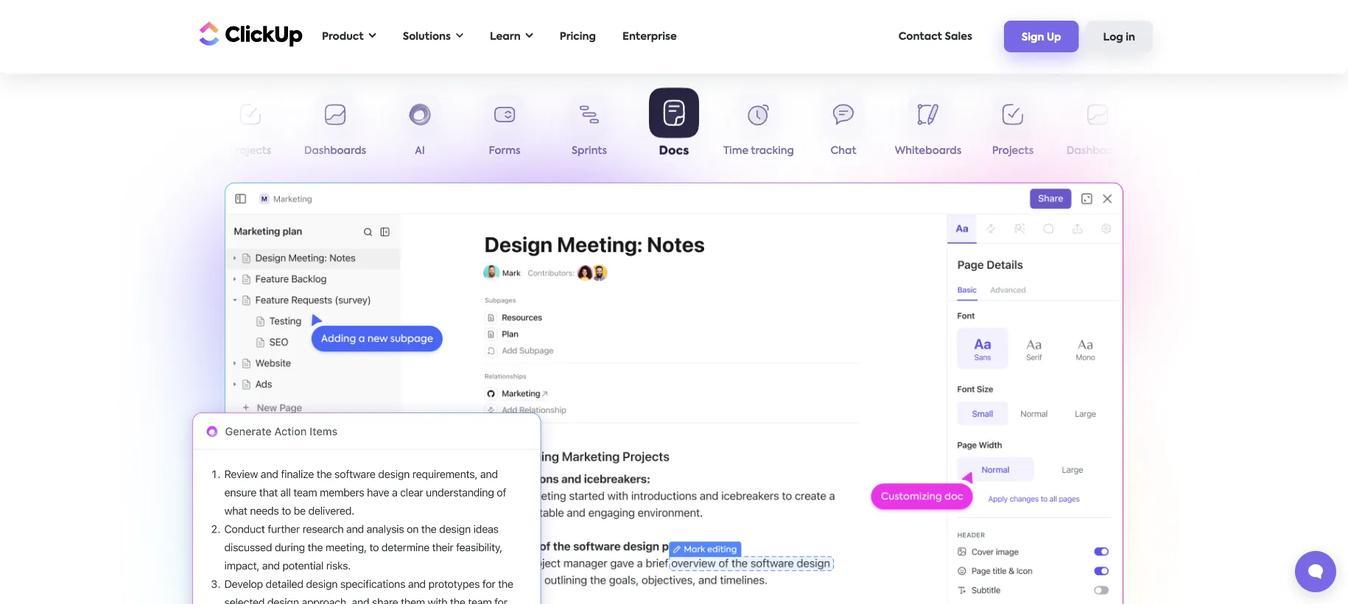 Task type: describe. For each thing, give the bounding box(es) containing it.
dashboards for 1st dashboards button from left
[[304, 146, 366, 156]]

sprints
[[572, 146, 607, 156]]

1 projects button from the left
[[208, 94, 293, 162]]

time tracking
[[724, 146, 794, 156]]

2 projects button from the left
[[971, 94, 1056, 162]]

contact sales
[[899, 31, 973, 42]]

in
[[1126, 32, 1136, 43]]

log
[[1104, 32, 1124, 43]]

ai
[[415, 146, 425, 156]]

time tracking button
[[717, 94, 801, 162]]

solutions
[[403, 31, 451, 42]]

1 projects from the left
[[230, 146, 271, 156]]

docs button
[[632, 89, 717, 162]]

enterprise
[[623, 31, 677, 42]]

learn button
[[483, 21, 541, 52]]

learn
[[490, 31, 521, 42]]

2 projects from the left
[[992, 146, 1034, 156]]

forms
[[489, 146, 521, 156]]

up
[[1047, 32, 1062, 43]]

contact sales link
[[891, 21, 980, 52]]

clickup image
[[195, 20, 303, 48]]

1 dashboards button from the left
[[293, 94, 378, 162]]

contact
[[899, 31, 943, 42]]

1 whiteboards from the left
[[132, 146, 199, 156]]

docs
[[659, 147, 689, 158]]



Task type: vqa. For each thing, say whether or not it's contained in the screenshot.
left and
no



Task type: locate. For each thing, give the bounding box(es) containing it.
1 whiteboards button from the left
[[123, 94, 208, 162]]

sign
[[1022, 32, 1045, 43]]

0 horizontal spatial projects
[[230, 146, 271, 156]]

product
[[322, 31, 364, 42]]

1 dashboards from the left
[[304, 146, 366, 156]]

1 horizontal spatial projects button
[[971, 94, 1056, 162]]

solutions button
[[395, 21, 471, 52]]

log in
[[1104, 32, 1136, 43]]

1 horizontal spatial dashboards button
[[1056, 94, 1140, 162]]

log in link
[[1086, 21, 1153, 52]]

docs image
[[225, 183, 1124, 604], [173, 396, 560, 604]]

enterprise link
[[615, 21, 684, 52]]

0 horizontal spatial dashboards button
[[293, 94, 378, 162]]

2 dashboards button from the left
[[1056, 94, 1140, 162]]

chat button
[[801, 94, 886, 162]]

sprints button
[[547, 94, 632, 162]]

1 horizontal spatial dashboards
[[1067, 146, 1129, 156]]

time
[[724, 146, 749, 156]]

1 horizontal spatial projects
[[992, 146, 1034, 156]]

2 whiteboards button from the left
[[886, 94, 971, 162]]

forms button
[[462, 94, 547, 162]]

2 whiteboards from the left
[[895, 146, 962, 156]]

0 horizontal spatial dashboards
[[304, 146, 366, 156]]

projects
[[230, 146, 271, 156], [992, 146, 1034, 156]]

dashboards
[[304, 146, 366, 156], [1067, 146, 1129, 156]]

sign up button
[[1004, 21, 1079, 52]]

sales
[[945, 31, 973, 42]]

whiteboards button
[[123, 94, 208, 162], [886, 94, 971, 162]]

1 horizontal spatial whiteboards
[[895, 146, 962, 156]]

ai button
[[378, 94, 462, 162]]

pricing
[[560, 31, 596, 42]]

chat
[[831, 146, 857, 156]]

whiteboards
[[132, 146, 199, 156], [895, 146, 962, 156]]

product button
[[315, 21, 384, 52]]

0 horizontal spatial whiteboards button
[[123, 94, 208, 162]]

0 horizontal spatial projects button
[[208, 94, 293, 162]]

tracking
[[751, 146, 794, 156]]

sign up
[[1022, 32, 1062, 43]]

0 horizontal spatial whiteboards
[[132, 146, 199, 156]]

pricing link
[[552, 21, 604, 52]]

1 horizontal spatial whiteboards button
[[886, 94, 971, 162]]

dashboards button
[[293, 94, 378, 162], [1056, 94, 1140, 162]]

projects button
[[208, 94, 293, 162], [971, 94, 1056, 162]]

dashboards for second dashboards button from the left
[[1067, 146, 1129, 156]]

2 dashboards from the left
[[1067, 146, 1129, 156]]



